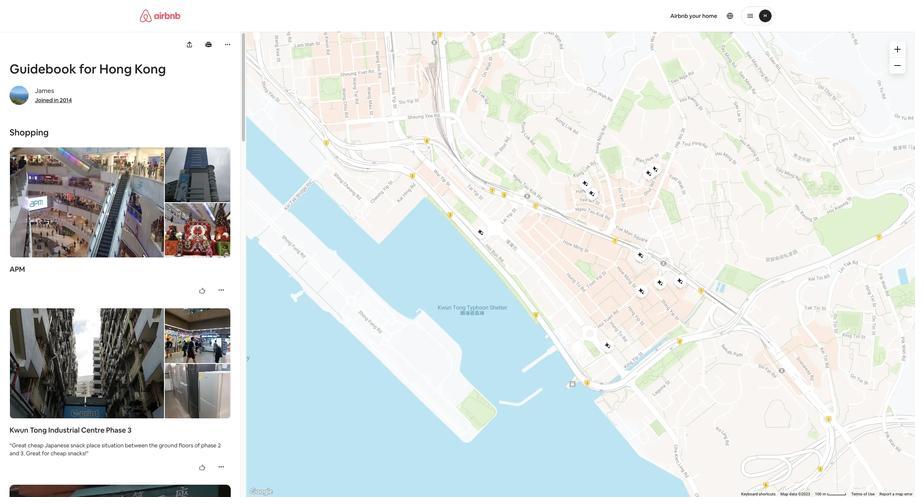 Task type: vqa. For each thing, say whether or not it's contained in the screenshot.
Great cheap Japanese snack place situation between the ground floors of phase 2 and 3. Great for cheap snacks!
yes



Task type: describe. For each thing, give the bounding box(es) containing it.
kwun tong industrial centre phase 3 link
[[10, 426, 231, 435]]

james
[[35, 87, 54, 95]]

1 vertical spatial of
[[864, 492, 868, 497]]

report
[[880, 492, 892, 497]]

joined
[[35, 97, 53, 104]]

between
[[125, 442, 148, 449]]

3
[[128, 426, 132, 435]]

shortcuts
[[760, 492, 776, 497]]

2
[[218, 442, 221, 449]]

error
[[905, 492, 914, 497]]

ground
[[159, 442, 178, 449]]

kong
[[135, 61, 166, 77]]

0 vertical spatial for
[[79, 61, 97, 77]]

tong
[[30, 426, 47, 435]]

airbnb your home
[[671, 12, 718, 19]]

industrial
[[48, 426, 80, 435]]

for inside the great cheap japanese snack place situation between the ground floors of phase 2 and 3. great for cheap snacks!
[[42, 450, 49, 457]]

more options, apm image
[[218, 287, 225, 293]]

report a map error link
[[880, 492, 914, 497]]

use
[[869, 492, 876, 497]]

map
[[896, 492, 904, 497]]

2014
[[60, 97, 72, 104]]

map region
[[229, 14, 916, 497]]

the
[[149, 442, 158, 449]]

in
[[54, 97, 59, 104]]

terms of use link
[[852, 492, 876, 497]]

m
[[823, 492, 827, 497]]

kwun
[[10, 426, 28, 435]]

your
[[690, 12, 702, 19]]

google image
[[248, 487, 275, 497]]

joined in 2014 link
[[35, 97, 72, 104]]

japanese
[[45, 442, 69, 449]]

apm link
[[10, 265, 231, 274]]

1 horizontal spatial cheap
[[51, 450, 67, 457]]

james joined in 2014
[[35, 87, 72, 104]]

place
[[87, 442, 100, 449]]

great cheap japanese snack place situation between the ground floors of phase 2 and 3. great for cheap snacks!
[[10, 442, 221, 457]]

home
[[703, 12, 718, 19]]

keyboard shortcuts
[[742, 492, 776, 497]]

centre
[[81, 426, 105, 435]]

airbnb
[[671, 12, 689, 19]]

floors
[[179, 442, 193, 449]]

hong
[[99, 61, 132, 77]]

zoom in image
[[895, 46, 902, 52]]

apm
[[10, 265, 25, 274]]



Task type: locate. For each thing, give the bounding box(es) containing it.
share image
[[186, 41, 193, 48]]

report a map error
[[880, 492, 914, 497]]

mark as helpful, apm image
[[199, 288, 206, 294]]

great up '3.'
[[12, 442, 27, 449]]

terms
[[852, 492, 863, 497]]

100 m button
[[813, 492, 850, 497]]

map
[[781, 492, 789, 497]]

keyboard shortcuts button
[[742, 492, 776, 497]]

cheap down the japanese
[[51, 450, 67, 457]]

profile element
[[468, 0, 776, 32]]

data
[[790, 492, 798, 497]]

map data ©2023
[[781, 492, 811, 497]]

airbnb your home link
[[666, 8, 723, 24]]

snacks!
[[68, 450, 86, 457]]

0 horizontal spatial of
[[195, 442, 200, 449]]

cheap
[[28, 442, 44, 449], [51, 450, 67, 457]]

for down the japanese
[[42, 450, 49, 457]]

and
[[10, 450, 19, 457]]

zoom out image
[[895, 62, 902, 69]]

1 vertical spatial cheap
[[51, 450, 67, 457]]

100 m
[[816, 492, 828, 497]]

phase
[[201, 442, 217, 449]]

great right '3.'
[[26, 450, 41, 457]]

3.
[[20, 450, 25, 457]]

for
[[79, 61, 97, 77], [42, 450, 49, 457]]

0 vertical spatial cheap
[[28, 442, 44, 449]]

©2023
[[799, 492, 811, 497]]

more options, undefined image
[[225, 41, 231, 48]]

print image
[[206, 41, 212, 48]]

for left hong on the top
[[79, 61, 97, 77]]

snack
[[71, 442, 85, 449]]

1 vertical spatial great
[[26, 450, 41, 457]]

guidebook for hong kong
[[10, 61, 166, 77]]

great
[[12, 442, 27, 449], [26, 450, 41, 457]]

kwun tong industrial centre phase 3
[[10, 426, 132, 435]]

share image
[[187, 42, 192, 47]]

terms of use
[[852, 492, 876, 497]]

keyboard
[[742, 492, 759, 497]]

shopping
[[10, 127, 49, 138]]

guidebook
[[10, 61, 76, 77]]

1 vertical spatial for
[[42, 450, 49, 457]]

0 vertical spatial great
[[12, 442, 27, 449]]

0 vertical spatial of
[[195, 442, 200, 449]]

mark as helpful, kwun tong industrial centre phase 3 image
[[199, 465, 206, 471]]

of right floors
[[195, 442, 200, 449]]

1 horizontal spatial of
[[864, 492, 868, 497]]

of left use
[[864, 492, 868, 497]]

cheap down tong
[[28, 442, 44, 449]]

0 horizontal spatial for
[[42, 450, 49, 457]]

more options, kwun tong industrial centre phase 3 image
[[218, 464, 225, 470]]

of
[[195, 442, 200, 449], [864, 492, 868, 497]]

a
[[893, 492, 895, 497]]

100
[[816, 492, 822, 497]]

phase
[[106, 426, 126, 435]]

1 horizontal spatial for
[[79, 61, 97, 77]]

of inside the great cheap japanese snack place situation between the ground floors of phase 2 and 3. great for cheap snacks!
[[195, 442, 200, 449]]

james image
[[10, 86, 29, 105], [10, 86, 29, 105]]

0 horizontal spatial cheap
[[28, 442, 44, 449]]

situation
[[102, 442, 124, 449]]



